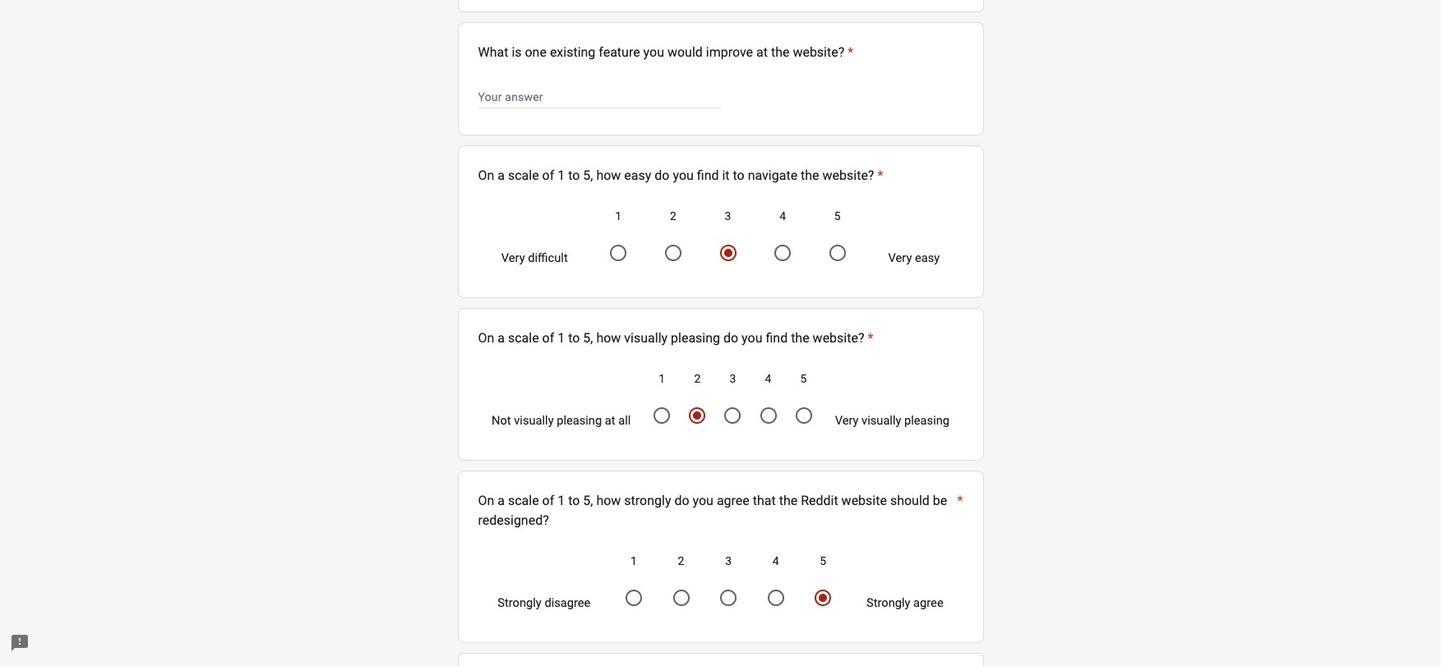 Task type: vqa. For each thing, say whether or not it's contained in the screenshot.


Task type: locate. For each thing, give the bounding box(es) containing it.
2 horizontal spatial pleasing
[[904, 414, 950, 429]]

how for easy
[[596, 168, 621, 184]]

scale for on a scale of 1 to 5, how easy do you find it to navigate the website?
[[508, 168, 539, 184]]

1 image right difficult
[[610, 245, 627, 262]]

2 radio for pleasing
[[681, 400, 714, 433]]

1 vertical spatial 2 image
[[693, 412, 702, 420]]

2 image down on a scale of 1 to 5, how easy do you find it to navigate the website? *
[[665, 245, 682, 262]]

4 image right 3 image
[[768, 591, 784, 607]]

1 image
[[626, 591, 642, 607]]

1 5, from the top
[[583, 168, 593, 184]]

2 vertical spatial on
[[478, 494, 494, 509]]

scale inside on a scale of 1 to 5, how strongly do you agree that the reddit website should be redesigned?
[[508, 494, 539, 509]]

1 of from the top
[[542, 168, 554, 184]]

1 horizontal spatial at
[[756, 45, 768, 60]]

2 horizontal spatial 5
[[834, 210, 841, 223]]

0 vertical spatial 3
[[725, 210, 731, 223]]

do left it on the right
[[655, 168, 670, 184]]

heading for strongly disagree
[[478, 492, 963, 531]]

a for on a scale of 1 to 5, how easy do you find it to navigate the website?
[[498, 168, 505, 184]]

1 vertical spatial 4
[[765, 373, 772, 386]]

3
[[725, 210, 731, 223], [730, 373, 736, 386], [725, 555, 732, 568]]

visually up 1 option
[[624, 331, 668, 346]]

1 vertical spatial do
[[723, 331, 738, 346]]

0 horizontal spatial 5 image
[[796, 408, 812, 425]]

the inside on a scale of 1 to 5, how strongly do you agree that the reddit website should be redesigned?
[[779, 494, 798, 509]]

a inside on a scale of 1 to 5, how strongly do you agree that the reddit website should be redesigned?
[[498, 494, 505, 509]]

5 radio
[[821, 237, 854, 270], [787, 400, 820, 433], [807, 582, 840, 615]]

3 image
[[724, 249, 732, 258], [725, 408, 741, 425]]

2 of from the top
[[542, 331, 554, 346]]

0 vertical spatial agree
[[717, 494, 750, 509]]

2 radio for do
[[657, 237, 690, 270]]

0 vertical spatial a
[[498, 168, 505, 184]]

4 for to
[[780, 210, 786, 223]]

strongly for strongly disagree
[[498, 596, 542, 611]]

3 radio
[[712, 237, 745, 270], [712, 582, 745, 615]]

heading containing what is one existing feature you would improve at the website?
[[478, 43, 854, 63]]

2 how from the top
[[596, 331, 621, 346]]

0 vertical spatial website?
[[793, 45, 845, 60]]

4 radio right 3 option in the bottom of the page
[[752, 400, 785, 433]]

strongly
[[498, 596, 542, 611], [867, 596, 911, 611]]

2 vertical spatial 2 image
[[673, 591, 689, 607]]

difficult
[[528, 251, 568, 266]]

you up 4 icon
[[742, 331, 763, 346]]

find left it on the right
[[697, 168, 719, 184]]

5 image for on a scale of 1 to 5, how visually pleasing do you find the website?
[[796, 408, 812, 425]]

visually up 'website'
[[862, 414, 901, 429]]

3 of from the top
[[542, 494, 554, 509]]

1 horizontal spatial find
[[766, 331, 788, 346]]

1 horizontal spatial 5
[[820, 555, 827, 568]]

required question element for on a scale of 1 to 5, how easy do you find it to navigate the website? *
[[874, 166, 883, 186]]

3 up 3 image
[[725, 555, 732, 568]]

2 horizontal spatial 4
[[780, 210, 786, 223]]

5 image
[[796, 408, 812, 425], [819, 595, 827, 603]]

3 radio for on a scale of 1 to 5, how strongly do you agree that the reddit website should be redesigned?
[[712, 582, 745, 615]]

1 vertical spatial 4 radio
[[752, 400, 785, 433]]

agree
[[717, 494, 750, 509], [914, 596, 944, 611]]

2 a from the top
[[498, 331, 505, 346]]

2 image inside radio
[[673, 591, 689, 607]]

1 radio left 2 radio
[[617, 582, 650, 615]]

very left difficult
[[501, 251, 525, 266]]

that
[[753, 494, 776, 509]]

1 vertical spatial how
[[596, 331, 621, 346]]

0 vertical spatial scale
[[508, 168, 539, 184]]

find up 4 icon
[[766, 331, 788, 346]]

very right 5 icon
[[888, 251, 912, 266]]

0 vertical spatial 5 radio
[[821, 237, 854, 270]]

1 vertical spatial 5,
[[583, 331, 593, 346]]

on
[[478, 168, 494, 184], [478, 331, 494, 346], [478, 494, 494, 509]]

4
[[780, 210, 786, 223], [765, 373, 772, 386], [773, 555, 779, 568]]

0 horizontal spatial agree
[[717, 494, 750, 509]]

very visually pleasing
[[835, 414, 950, 429]]

4 down navigate
[[780, 210, 786, 223]]

1 horizontal spatial very
[[835, 414, 859, 429]]

2 image left 3 option in the bottom of the page
[[693, 412, 702, 420]]

1 vertical spatial 4 image
[[768, 591, 784, 607]]

reddit
[[801, 494, 838, 509]]

2
[[670, 210, 677, 223], [694, 373, 701, 386], [678, 555, 685, 568]]

None text field
[[478, 87, 721, 107]]

2 down on a scale of 1 to 5, how easy do you find it to navigate the website? *
[[670, 210, 677, 223]]

strongly
[[624, 494, 671, 509]]

0 vertical spatial 2 image
[[665, 245, 682, 262]]

4 up 4 icon
[[765, 373, 772, 386]]

how for strongly
[[596, 494, 621, 509]]

2 for do
[[670, 210, 677, 223]]

2 horizontal spatial visually
[[862, 414, 901, 429]]

1 image right all
[[654, 408, 670, 425]]

0 vertical spatial of
[[542, 168, 554, 184]]

easy
[[624, 168, 651, 184], [915, 251, 940, 266]]

2 horizontal spatial very
[[888, 251, 912, 266]]

2 vertical spatial how
[[596, 494, 621, 509]]

2 horizontal spatial 2
[[694, 373, 701, 386]]

3 how from the top
[[596, 494, 621, 509]]

4 heading from the top
[[478, 492, 963, 531]]

1 image inside option
[[654, 408, 670, 425]]

do right strongly
[[675, 494, 689, 509]]

scale
[[508, 168, 539, 184], [508, 331, 539, 346], [508, 494, 539, 509]]

would
[[668, 45, 703, 60]]

visually
[[624, 331, 668, 346], [514, 414, 554, 429], [862, 414, 901, 429]]

2 image left 3 image
[[673, 591, 689, 607]]

5
[[834, 210, 841, 223], [800, 373, 807, 386], [820, 555, 827, 568]]

5 radio for navigate
[[821, 237, 854, 270]]

1 vertical spatial 1 radio
[[617, 582, 650, 615]]

1 strongly from the left
[[498, 596, 542, 611]]

1 heading from the top
[[478, 43, 854, 63]]

2 up 2 radio
[[678, 555, 685, 568]]

2 vertical spatial a
[[498, 494, 505, 509]]

2 horizontal spatial do
[[723, 331, 738, 346]]

2 vertical spatial of
[[542, 494, 554, 509]]

2 strongly from the left
[[867, 596, 911, 611]]

what is one existing feature you would improve at the website? *
[[478, 45, 854, 60]]

3 for find
[[725, 210, 731, 223]]

2 vertical spatial 5 radio
[[807, 582, 840, 615]]

5, inside on a scale of 1 to 5, how strongly do you agree that the reddit website should be redesigned?
[[583, 494, 593, 509]]

2 on from the top
[[478, 331, 494, 346]]

1 on from the top
[[478, 168, 494, 184]]

3 5, from the top
[[583, 494, 593, 509]]

you right strongly
[[693, 494, 714, 509]]

4 radio left 5 icon
[[766, 237, 799, 270]]

4 radio
[[766, 237, 799, 270], [752, 400, 785, 433]]

2 radio
[[657, 237, 690, 270], [681, 400, 714, 433]]

0 horizontal spatial easy
[[624, 168, 651, 184]]

5 image right 4 option
[[819, 595, 827, 603]]

0 vertical spatial 5
[[834, 210, 841, 223]]

to inside on a scale of 1 to 5, how strongly do you agree that the reddit website should be redesigned?
[[568, 494, 580, 509]]

1 vertical spatial agree
[[914, 596, 944, 611]]

heading containing on a scale of 1 to 5, how strongly do you agree that the reddit website should be redesigned?
[[478, 492, 963, 531]]

1 radio for on a scale of 1 to 5, how strongly do you agree that the reddit website should be redesigned?
[[617, 582, 650, 615]]

very easy
[[888, 251, 940, 266]]

1 horizontal spatial easy
[[915, 251, 940, 266]]

visually right 'not'
[[514, 414, 554, 429]]

heading containing on a scale of 1 to 5, how easy do you find it to navigate the website?
[[478, 166, 883, 186]]

2 5, from the top
[[583, 331, 593, 346]]

2 vertical spatial 4
[[773, 555, 779, 568]]

1 horizontal spatial do
[[675, 494, 689, 509]]

1 vertical spatial a
[[498, 331, 505, 346]]

1 vertical spatial 3
[[730, 373, 736, 386]]

to
[[568, 168, 580, 184], [733, 168, 745, 184], [568, 331, 580, 346], [568, 494, 580, 509]]

4 for the
[[765, 373, 772, 386]]

1 vertical spatial 5 image
[[819, 595, 827, 603]]

0 horizontal spatial visually
[[514, 414, 554, 429]]

0 vertical spatial how
[[596, 168, 621, 184]]

do
[[655, 168, 670, 184], [723, 331, 738, 346], [675, 494, 689, 509]]

0 horizontal spatial 5
[[800, 373, 807, 386]]

2 image
[[665, 245, 682, 262], [693, 412, 702, 420], [673, 591, 689, 607]]

4 up 4 option
[[773, 555, 779, 568]]

is
[[512, 45, 522, 60]]

not
[[492, 414, 511, 429]]

how inside on a scale of 1 to 5, how strongly do you agree that the reddit website should be redesigned?
[[596, 494, 621, 509]]

1 scale from the top
[[508, 168, 539, 184]]

improve
[[706, 45, 753, 60]]

0 vertical spatial 4
[[780, 210, 786, 223]]

pleasing for not visually pleasing at all
[[557, 414, 602, 429]]

2 image for do
[[665, 245, 682, 262]]

website
[[842, 494, 887, 509]]

1 radio right difficult
[[602, 237, 635, 270]]

0 vertical spatial 4 radio
[[766, 237, 799, 270]]

4 image
[[775, 245, 791, 262], [768, 591, 784, 607]]

5, for easy
[[583, 168, 593, 184]]

heading containing on a scale of 1 to 5, how visually pleasing do you find the website?
[[478, 329, 874, 349]]

1 how from the top
[[596, 168, 621, 184]]

1 vertical spatial 3 image
[[725, 408, 741, 425]]

at
[[756, 45, 768, 60], [605, 414, 615, 429]]

heading for very difficult
[[478, 166, 883, 186]]

0 vertical spatial 5,
[[583, 168, 593, 184]]

1 vertical spatial 2 radio
[[681, 400, 714, 433]]

0 horizontal spatial find
[[697, 168, 719, 184]]

2 vertical spatial 5,
[[583, 494, 593, 509]]

heading for not visually pleasing at all
[[478, 329, 874, 349]]

3 image down it on the right
[[724, 249, 732, 258]]

*
[[848, 45, 854, 60], [878, 168, 883, 184], [868, 331, 874, 346], [957, 494, 963, 509]]

you
[[643, 45, 664, 60], [673, 168, 694, 184], [742, 331, 763, 346], [693, 494, 714, 509]]

0 horizontal spatial 4
[[765, 373, 772, 386]]

0 vertical spatial 2
[[670, 210, 677, 223]]

how for visually
[[596, 331, 621, 346]]

0 vertical spatial easy
[[624, 168, 651, 184]]

0 vertical spatial 3 radio
[[712, 237, 745, 270]]

1 horizontal spatial strongly
[[867, 596, 911, 611]]

5 radio right 4 option
[[807, 582, 840, 615]]

0 horizontal spatial do
[[655, 168, 670, 184]]

a
[[498, 168, 505, 184], [498, 331, 505, 346], [498, 494, 505, 509]]

0 horizontal spatial 2
[[670, 210, 677, 223]]

2 vertical spatial scale
[[508, 494, 539, 509]]

5,
[[583, 168, 593, 184], [583, 331, 593, 346], [583, 494, 593, 509]]

one
[[525, 45, 547, 60]]

1 vertical spatial easy
[[915, 251, 940, 266]]

0 vertical spatial 3 image
[[724, 249, 732, 258]]

0 vertical spatial do
[[655, 168, 670, 184]]

1 horizontal spatial 5 image
[[819, 595, 827, 603]]

1 image
[[610, 245, 627, 262], [654, 408, 670, 425]]

strongly for strongly agree
[[867, 596, 911, 611]]

to for strongly
[[568, 494, 580, 509]]

1 a from the top
[[498, 168, 505, 184]]

3 image inside radio
[[724, 249, 732, 258]]

0 vertical spatial 1 image
[[610, 245, 627, 262]]

3 down it on the right
[[725, 210, 731, 223]]

1 vertical spatial on
[[478, 331, 494, 346]]

2 radio down on a scale of 1 to 5, how easy do you find it to navigate the website? *
[[657, 237, 690, 270]]

3 on from the top
[[478, 494, 494, 509]]

0 horizontal spatial 1 image
[[610, 245, 627, 262]]

1 vertical spatial 5
[[800, 373, 807, 386]]

1 horizontal spatial agree
[[914, 596, 944, 611]]

0 vertical spatial 2 radio
[[657, 237, 690, 270]]

1 horizontal spatial 2
[[678, 555, 685, 568]]

0 vertical spatial 5 image
[[796, 408, 812, 425]]

2 heading from the top
[[478, 166, 883, 186]]

1 vertical spatial 2
[[694, 373, 701, 386]]

1 vertical spatial find
[[766, 331, 788, 346]]

3 heading from the top
[[478, 329, 874, 349]]

very
[[501, 251, 525, 266], [888, 251, 912, 266], [835, 414, 859, 429]]

1 vertical spatial 3 radio
[[712, 582, 745, 615]]

5, for strongly
[[583, 494, 593, 509]]

very for on a scale of 1 to 5, how easy do you find it to navigate the website? *
[[888, 251, 912, 266]]

1
[[558, 168, 565, 184], [615, 210, 622, 223], [558, 331, 565, 346], [659, 373, 665, 386], [558, 494, 565, 509], [631, 555, 637, 568]]

on for on a scale of 1 to 5, how easy do you find it to navigate the website?
[[478, 168, 494, 184]]

2 scale from the top
[[508, 331, 539, 346]]

very right 4 icon
[[835, 414, 859, 429]]

1 vertical spatial of
[[542, 331, 554, 346]]

3 image left 4 icon
[[725, 408, 741, 425]]

of
[[542, 168, 554, 184], [542, 331, 554, 346], [542, 494, 554, 509]]

5 image right 4 icon
[[796, 408, 812, 425]]

find
[[697, 168, 719, 184], [766, 331, 788, 346]]

the
[[771, 45, 790, 60], [801, 168, 819, 184], [791, 331, 810, 346], [779, 494, 798, 509]]

3 radio down it on the right
[[712, 237, 745, 270]]

how
[[596, 168, 621, 184], [596, 331, 621, 346], [596, 494, 621, 509]]

very difficult
[[501, 251, 568, 266]]

1 radio
[[602, 237, 635, 270], [617, 582, 650, 615]]

of for on a scale of 1 to 5, how visually pleasing do you find the website?
[[542, 331, 554, 346]]

5 radio right 4 icon
[[787, 400, 820, 433]]

2 vertical spatial do
[[675, 494, 689, 509]]

2 radio left 3 option in the bottom of the page
[[681, 400, 714, 433]]

5, for visually
[[583, 331, 593, 346]]

4 image left 5 icon
[[775, 245, 791, 262]]

0 vertical spatial on
[[478, 168, 494, 184]]

at right improve
[[756, 45, 768, 60]]

heading
[[478, 43, 854, 63], [478, 166, 883, 186], [478, 329, 874, 349], [478, 492, 963, 531]]

2 down on a scale of 1 to 5, how visually pleasing do you find the website? *
[[694, 373, 701, 386]]

1 vertical spatial scale
[[508, 331, 539, 346]]

1 horizontal spatial pleasing
[[671, 331, 720, 346]]

do inside on a scale of 1 to 5, how strongly do you agree that the reddit website should be redesigned?
[[675, 494, 689, 509]]

pleasing
[[671, 331, 720, 346], [557, 414, 602, 429], [904, 414, 950, 429]]

to for easy
[[568, 168, 580, 184]]

3 radio right 2 radio
[[712, 582, 745, 615]]

0 vertical spatial 4 image
[[775, 245, 791, 262]]

0 horizontal spatial pleasing
[[557, 414, 602, 429]]

3 scale from the top
[[508, 494, 539, 509]]

3 image inside option
[[725, 408, 741, 425]]

you left would
[[643, 45, 664, 60]]

4 image inside option
[[768, 591, 784, 607]]

required question element
[[845, 43, 854, 63], [874, 166, 883, 186], [864, 329, 874, 349], [954, 492, 963, 531]]

do up 3 option in the bottom of the page
[[723, 331, 738, 346]]

1 vertical spatial 5 radio
[[787, 400, 820, 433]]

0 horizontal spatial strongly
[[498, 596, 542, 611]]

at left all
[[605, 414, 615, 429]]

strongly agree
[[867, 596, 944, 611]]

3 a from the top
[[498, 494, 505, 509]]

you inside on a scale of 1 to 5, how strongly do you agree that the reddit website should be redesigned?
[[693, 494, 714, 509]]

1 vertical spatial 1 image
[[654, 408, 670, 425]]

website?
[[793, 45, 845, 60], [823, 168, 874, 184], [813, 331, 864, 346]]

0 horizontal spatial at
[[605, 414, 615, 429]]

0 vertical spatial 1 radio
[[602, 237, 635, 270]]

0 vertical spatial at
[[756, 45, 768, 60]]

5 radio left very easy
[[821, 237, 854, 270]]

3 up 3 option in the bottom of the page
[[730, 373, 736, 386]]



Task type: describe. For each thing, give the bounding box(es) containing it.
a for on a scale of 1 to 5, how visually pleasing do you find the website?
[[498, 331, 505, 346]]

1 inside on a scale of 1 to 5, how strongly do you agree that the reddit website should be redesigned?
[[558, 494, 565, 509]]

it
[[722, 168, 730, 184]]

5 for navigate
[[834, 210, 841, 223]]

3 image
[[720, 591, 737, 607]]

pleasing for very visually pleasing
[[904, 414, 950, 429]]

to for visually
[[568, 331, 580, 346]]

4 radio
[[759, 582, 792, 615]]

1 image for visually
[[654, 408, 670, 425]]

on a scale of 1 to 5, how strongly do you agree that the reddit website should be redesigned?
[[478, 494, 947, 529]]

3 radio
[[716, 400, 749, 433]]

on a scale of 1 to 5, how visually pleasing do you find the website? *
[[478, 331, 874, 346]]

redesigned?
[[478, 513, 549, 529]]

1 radio
[[646, 400, 679, 433]]

4 image
[[760, 408, 777, 425]]

what
[[478, 45, 508, 60]]

2 radio
[[665, 582, 698, 615]]

4 image for on a scale of 1 to 5, how easy do you find it to navigate the website?
[[775, 245, 791, 262]]

agree inside on a scale of 1 to 5, how strongly do you agree that the reddit website should be redesigned?
[[717, 494, 750, 509]]

be
[[933, 494, 947, 509]]

1 vertical spatial at
[[605, 414, 615, 429]]

on for on a scale of 1 to 5, how visually pleasing do you find the website?
[[478, 331, 494, 346]]

1 horizontal spatial 4
[[773, 555, 779, 568]]

of for on a scale of 1 to 5, how easy do you find it to navigate the website?
[[542, 168, 554, 184]]

easy inside heading
[[624, 168, 651, 184]]

0 horizontal spatial very
[[501, 251, 525, 266]]

strongly disagree
[[498, 596, 591, 611]]

0 vertical spatial find
[[697, 168, 719, 184]]

existing
[[550, 45, 596, 60]]

at inside heading
[[756, 45, 768, 60]]

2 vertical spatial website?
[[813, 331, 864, 346]]

of inside on a scale of 1 to 5, how strongly do you agree that the reddit website should be redesigned?
[[542, 494, 554, 509]]

5 image
[[829, 245, 846, 262]]

feature
[[599, 45, 640, 60]]

4 image for on a scale of 1 to 5, how strongly do you agree that the reddit website should be redesigned?
[[768, 591, 784, 607]]

you left it on the right
[[673, 168, 694, 184]]

visually for very visually pleasing
[[862, 414, 901, 429]]

required question element for on a scale of 1 to 5, how visually pleasing do you find the website? *
[[864, 329, 874, 349]]

2 image for pleasing
[[693, 412, 702, 420]]

1 radio for on a scale of 1 to 5, how easy do you find it to navigate the website?
[[602, 237, 635, 270]]

4 radio for to
[[766, 237, 799, 270]]

required question element for what is one existing feature you would improve at the website? *
[[845, 43, 854, 63]]

2 vertical spatial 2
[[678, 555, 685, 568]]

visually for not visually pleasing at all
[[514, 414, 554, 429]]

scale for on a scale of 1 to 5, how visually pleasing do you find the website?
[[508, 331, 539, 346]]

5 for website?
[[800, 373, 807, 386]]

5 radio for website?
[[787, 400, 820, 433]]

navigate
[[748, 168, 798, 184]]

1 horizontal spatial visually
[[624, 331, 668, 346]]

all
[[618, 414, 631, 429]]

on inside on a scale of 1 to 5, how strongly do you agree that the reddit website should be redesigned?
[[478, 494, 494, 509]]

not visually pleasing at all
[[492, 414, 631, 429]]

5 image for on a scale of 1 to 5, how strongly do you agree that the reddit website should be redesigned?
[[819, 595, 827, 603]]

disagree
[[545, 596, 591, 611]]

3 radio for on a scale of 1 to 5, how easy do you find it to navigate the website?
[[712, 237, 745, 270]]

3 image for you
[[725, 408, 741, 425]]

4 radio for the
[[752, 400, 785, 433]]

1 vertical spatial website?
[[823, 168, 874, 184]]

1 image for easy
[[610, 245, 627, 262]]

should
[[890, 494, 930, 509]]

3 for you
[[730, 373, 736, 386]]

2 vertical spatial 5
[[820, 555, 827, 568]]

2 for pleasing
[[694, 373, 701, 386]]

3 image for find
[[724, 249, 732, 258]]

do for find
[[655, 168, 670, 184]]

very for on a scale of 1 to 5, how visually pleasing do you find the website? *
[[835, 414, 859, 429]]

on a scale of 1 to 5, how easy do you find it to navigate the website? *
[[478, 168, 883, 184]]

2 vertical spatial 3
[[725, 555, 732, 568]]

do for agree
[[675, 494, 689, 509]]



